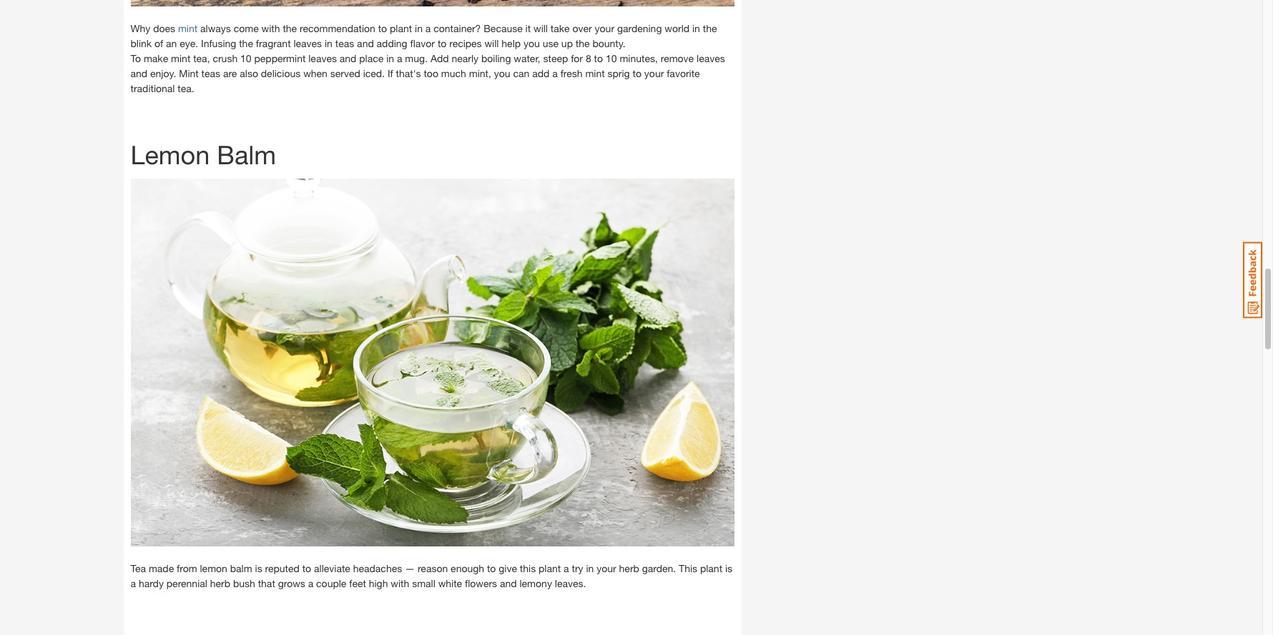 Task type: locate. For each thing, give the bounding box(es) containing it.
0 horizontal spatial with
[[262, 22, 280, 34]]

teas inside always come with the recommendation to plant in a container? because it will take over your gardening world in the blink of an eye. infusing the fragrant leaves in teas and adding flavor to recipes will help you use up the bounty.
[[335, 37, 354, 49]]

1 horizontal spatial herb
[[619, 563, 639, 575]]

tea made from lemon balm is reputed to alleviate headaches — reason enough to give this plant a try in your herb garden. this plant is a hardy perennial herb bush that grows a couple feet high with small white flowers and lemony leaves.
[[131, 563, 733, 590]]

this
[[679, 563, 698, 575]]

0 horizontal spatial is
[[255, 563, 262, 575]]

and up place
[[357, 37, 374, 49]]

of
[[154, 37, 163, 49]]

will right it
[[534, 22, 548, 34]]

teas
[[335, 37, 354, 49], [201, 67, 220, 79]]

1 horizontal spatial teas
[[335, 37, 354, 49]]

fragrant
[[256, 37, 291, 49]]

plant right this
[[700, 563, 723, 575]]

teas down tea,
[[201, 67, 220, 79]]

1 horizontal spatial 10
[[606, 52, 617, 64]]

and inside always come with the recommendation to plant in a container? because it will take over your gardening world in the blink of an eye. infusing the fragrant leaves in teas and adding flavor to recipes will help you use up the bounty.
[[357, 37, 374, 49]]

10
[[240, 52, 252, 64], [606, 52, 617, 64]]

to up add
[[438, 37, 447, 49]]

1 vertical spatial your
[[644, 67, 664, 79]]

add
[[431, 52, 449, 64]]

0 vertical spatial will
[[534, 22, 548, 34]]

feedback link image
[[1243, 242, 1263, 319]]

0 horizontal spatial you
[[494, 67, 511, 79]]

1 vertical spatial mint
[[171, 52, 191, 64]]

will
[[534, 22, 548, 34], [485, 37, 499, 49]]

0 horizontal spatial herb
[[210, 578, 230, 590]]

feet
[[349, 578, 366, 590]]

1 vertical spatial with
[[391, 578, 409, 590]]

and up served
[[340, 52, 357, 64]]

iced.
[[363, 67, 385, 79]]

10 up 'also'
[[240, 52, 252, 64]]

and down give
[[500, 578, 517, 590]]

does
[[153, 22, 175, 34]]

that
[[258, 578, 275, 590]]

served
[[330, 67, 360, 79]]

world
[[665, 22, 690, 34]]

0 vertical spatial your
[[595, 22, 615, 34]]

1 vertical spatial herb
[[210, 578, 230, 590]]

mint
[[178, 22, 198, 34], [171, 52, 191, 64], [585, 67, 605, 79]]

is up that
[[255, 563, 262, 575]]

too
[[424, 67, 439, 79]]

because
[[484, 22, 523, 34]]

is
[[255, 563, 262, 575], [725, 563, 733, 575]]

remove
[[661, 52, 694, 64]]

you
[[524, 37, 540, 49], [494, 67, 511, 79]]

to
[[131, 52, 141, 64]]

2 vertical spatial your
[[597, 563, 616, 575]]

the right "world"
[[703, 22, 717, 34]]

with inside 'tea made from lemon balm is reputed to alleviate headaches — reason enough to give this plant a try in your herb garden. this plant is a hardy perennial herb bush that grows a couple feet high with small white flowers and lemony leaves.'
[[391, 578, 409, 590]]

1 is from the left
[[255, 563, 262, 575]]

0 horizontal spatial plant
[[390, 22, 412, 34]]

much
[[441, 67, 466, 79]]

your right try
[[597, 563, 616, 575]]

teas down recommendation
[[335, 37, 354, 49]]

are
[[223, 67, 237, 79]]

you inside always come with the recommendation to plant in a container? because it will take over your gardening world in the blink of an eye. infusing the fragrant leaves in teas and adding flavor to recipes will help you use up the bounty.
[[524, 37, 540, 49]]

1 vertical spatial teas
[[201, 67, 220, 79]]

why
[[131, 22, 150, 34]]

garden.
[[642, 563, 676, 575]]

perennial
[[167, 578, 207, 590]]

1 horizontal spatial with
[[391, 578, 409, 590]]

in up flavor
[[415, 22, 423, 34]]

plant
[[390, 22, 412, 34], [539, 563, 561, 575], [700, 563, 723, 575]]

to up adding
[[378, 22, 387, 34]]

delicious
[[261, 67, 301, 79]]

1 vertical spatial you
[[494, 67, 511, 79]]

1 horizontal spatial you
[[524, 37, 540, 49]]

you down it
[[524, 37, 540, 49]]

in up if
[[386, 52, 394, 64]]

you down boiling
[[494, 67, 511, 79]]

enough
[[451, 563, 484, 575]]

your inside to make mint tea, crush 10 peppermint leaves and place in a mug. add nearly boiling water, steep for 8 to 10 minutes, remove leaves and enjoy. mint teas are also delicious when served iced. if that's too much mint, you can add a fresh mint sprig to your favorite traditional tea.
[[644, 67, 664, 79]]

and
[[357, 37, 374, 49], [340, 52, 357, 64], [131, 67, 147, 79], [500, 578, 517, 590]]

the
[[283, 22, 297, 34], [703, 22, 717, 34], [239, 37, 253, 49], [576, 37, 590, 49]]

0 vertical spatial with
[[262, 22, 280, 34]]

mint,
[[469, 67, 491, 79]]

mint up eye.
[[178, 22, 198, 34]]

0 vertical spatial mint
[[178, 22, 198, 34]]

in right "world"
[[692, 22, 700, 34]]

0 horizontal spatial will
[[485, 37, 499, 49]]

and down the to
[[131, 67, 147, 79]]

tea
[[131, 563, 146, 575]]

a right grows
[[308, 578, 313, 590]]

10 down bounty.
[[606, 52, 617, 64]]

mint
[[179, 67, 199, 79]]

give
[[499, 563, 517, 575]]

the down over
[[576, 37, 590, 49]]

container?
[[434, 22, 481, 34]]

gardening
[[617, 22, 662, 34]]

with up fragrant
[[262, 22, 280, 34]]

0 horizontal spatial teas
[[201, 67, 220, 79]]

a left mug. at the top of the page
[[397, 52, 402, 64]]

in
[[415, 22, 423, 34], [692, 22, 700, 34], [325, 37, 333, 49], [386, 52, 394, 64], [586, 563, 594, 575]]

1 horizontal spatial is
[[725, 563, 733, 575]]

—
[[405, 563, 415, 575]]

mint for does
[[178, 22, 198, 34]]

to
[[378, 22, 387, 34], [438, 37, 447, 49], [594, 52, 603, 64], [633, 67, 642, 79], [302, 563, 311, 575], [487, 563, 496, 575]]

a right add
[[552, 67, 558, 79]]

0 horizontal spatial 10
[[240, 52, 252, 64]]

your
[[595, 22, 615, 34], [644, 67, 664, 79], [597, 563, 616, 575]]

lemon
[[200, 563, 227, 575]]

your down minutes,
[[644, 67, 664, 79]]

0 vertical spatial teas
[[335, 37, 354, 49]]

mug.
[[405, 52, 428, 64]]

a
[[426, 22, 431, 34], [397, 52, 402, 64], [552, 67, 558, 79], [564, 563, 569, 575], [131, 578, 136, 590], [308, 578, 313, 590]]

in right try
[[586, 563, 594, 575]]

your up bounty.
[[595, 22, 615, 34]]

plant up adding
[[390, 22, 412, 34]]

mint up mint
[[171, 52, 191, 64]]

bush
[[233, 578, 255, 590]]

leaves.
[[555, 578, 586, 590]]

use
[[543, 37, 559, 49]]

leaves
[[294, 37, 322, 49], [309, 52, 337, 64], [697, 52, 725, 64]]

mint link
[[178, 22, 198, 34]]

balm
[[230, 563, 252, 575]]

place
[[359, 52, 384, 64]]

1 vertical spatial will
[[485, 37, 499, 49]]

this
[[520, 563, 536, 575]]

with down —
[[391, 578, 409, 590]]

is right this
[[725, 563, 733, 575]]

0 vertical spatial you
[[524, 37, 540, 49]]

herb down lemon
[[210, 578, 230, 590]]

an
[[166, 37, 177, 49]]

always come with the recommendation to plant in a container? because it will take over your gardening world in the blink of an eye. infusing the fragrant leaves in teas and adding flavor to recipes will help you use up the bounty.
[[131, 22, 717, 49]]

will up boiling
[[485, 37, 499, 49]]

leaves inside always come with the recommendation to plant in a container? because it will take over your gardening world in the blink of an eye. infusing the fragrant leaves in teas and adding flavor to recipes will help you use up the bounty.
[[294, 37, 322, 49]]

a up flavor
[[426, 22, 431, 34]]

plant up lemony
[[539, 563, 561, 575]]

in down recommendation
[[325, 37, 333, 49]]

tea,
[[193, 52, 210, 64]]

to up grows
[[302, 563, 311, 575]]

2 vertical spatial mint
[[585, 67, 605, 79]]

your inside 'tea made from lemon balm is reputed to alleviate headaches — reason enough to give this plant a try in your herb garden. this plant is a hardy perennial herb bush that grows a couple feet high with small white flowers and lemony leaves.'
[[597, 563, 616, 575]]

a left try
[[564, 563, 569, 575]]

when
[[303, 67, 328, 79]]

a inside always come with the recommendation to plant in a container? because it will take over your gardening world in the blink of an eye. infusing the fragrant leaves in teas and adding flavor to recipes will help you use up the bounty.
[[426, 22, 431, 34]]

in inside 'tea made from lemon balm is reputed to alleviate headaches — reason enough to give this plant a try in your herb garden. this plant is a hardy perennial herb bush that grows a couple feet high with small white flowers and lemony leaves.'
[[586, 563, 594, 575]]

mint down 8
[[585, 67, 605, 79]]

1 10 from the left
[[240, 52, 252, 64]]

couple
[[316, 578, 347, 590]]

over
[[573, 22, 592, 34]]

herb left the garden. at right
[[619, 563, 639, 575]]

enjoy.
[[150, 67, 176, 79]]

herb
[[619, 563, 639, 575], [210, 578, 230, 590]]



Task type: vqa. For each thing, say whether or not it's contained in the screenshot.
flowers
yes



Task type: describe. For each thing, give the bounding box(es) containing it.
and inside 'tea made from lemon balm is reputed to alleviate headaches — reason enough to give this plant a try in your herb garden. this plant is a hardy perennial herb bush that grows a couple feet high with small white flowers and lemony leaves.'
[[500, 578, 517, 590]]

water,
[[514, 52, 541, 64]]

flowers
[[465, 578, 497, 590]]

tea.
[[178, 82, 194, 94]]

recipes
[[449, 37, 482, 49]]

a down tea
[[131, 578, 136, 590]]

from
[[177, 563, 197, 575]]

reputed
[[265, 563, 300, 575]]

teas inside to make mint tea, crush 10 peppermint leaves and place in a mug. add nearly boiling water, steep for 8 to 10 minutes, remove leaves and enjoy. mint teas are also delicious when served iced. if that's too much mint, you can add a fresh mint sprig to your favorite traditional tea.
[[201, 67, 220, 79]]

high
[[369, 578, 388, 590]]

that's
[[396, 67, 421, 79]]

2 horizontal spatial plant
[[700, 563, 723, 575]]

minutes,
[[620, 52, 658, 64]]

with inside always come with the recommendation to plant in a container? because it will take over your gardening world in the blink of an eye. infusing the fragrant leaves in teas and adding flavor to recipes will help you use up the bounty.
[[262, 22, 280, 34]]

hardy
[[139, 578, 164, 590]]

made
[[149, 563, 174, 575]]

crush
[[213, 52, 238, 64]]

a cup of tea with lemon balm, mint and lemon image
[[131, 179, 734, 547]]

take
[[551, 22, 570, 34]]

help
[[502, 37, 521, 49]]

the down come
[[239, 37, 253, 49]]

why does mint
[[131, 22, 198, 34]]

0 vertical spatial herb
[[619, 563, 639, 575]]

blink
[[131, 37, 152, 49]]

also
[[240, 67, 258, 79]]

adding
[[377, 37, 408, 49]]

fresh
[[561, 67, 583, 79]]

plant inside always come with the recommendation to plant in a container? because it will take over your gardening world in the blink of an eye. infusing the fragrant leaves in teas and adding flavor to recipes will help you use up the bounty.
[[390, 22, 412, 34]]

come
[[234, 22, 259, 34]]

make
[[144, 52, 168, 64]]

favorite
[[667, 67, 700, 79]]

recommendation
[[300, 22, 375, 34]]

lemon
[[131, 139, 210, 170]]

in inside to make mint tea, crush 10 peppermint leaves and place in a mug. add nearly boiling water, steep for 8 to 10 minutes, remove leaves and enjoy. mint teas are also delicious when served iced. if that's too much mint, you can add a fresh mint sprig to your favorite traditional tea.
[[386, 52, 394, 64]]

you inside to make mint tea, crush 10 peppermint leaves and place in a mug. add nearly boiling water, steep for 8 to 10 minutes, remove leaves and enjoy. mint teas are also delicious when served iced. if that's too much mint, you can add a fresh mint sprig to your favorite traditional tea.
[[494, 67, 511, 79]]

infusing
[[201, 37, 236, 49]]

nearly
[[452, 52, 479, 64]]

if
[[388, 67, 393, 79]]

8
[[586, 52, 591, 64]]

to left give
[[487, 563, 496, 575]]

2 10 from the left
[[606, 52, 617, 64]]

traditional
[[131, 82, 175, 94]]

reason
[[418, 563, 448, 575]]

boiling
[[481, 52, 511, 64]]

always
[[200, 22, 231, 34]]

to down minutes,
[[633, 67, 642, 79]]

add
[[532, 67, 550, 79]]

can
[[513, 67, 530, 79]]

the up fragrant
[[283, 22, 297, 34]]

steep
[[543, 52, 568, 64]]

small
[[412, 578, 436, 590]]

peppermint
[[254, 52, 306, 64]]

grows
[[278, 578, 305, 590]]

to right 8
[[594, 52, 603, 64]]

eye.
[[180, 37, 198, 49]]

sprig
[[608, 67, 630, 79]]

for
[[571, 52, 583, 64]]

to make mint tea, crush 10 peppermint leaves and place in a mug. add nearly boiling water, steep for 8 to 10 minutes, remove leaves and enjoy. mint teas are also delicious when served iced. if that's too much mint, you can add a fresh mint sprig to your favorite traditional tea.
[[131, 52, 725, 94]]

2 is from the left
[[725, 563, 733, 575]]

try
[[572, 563, 583, 575]]

flavor
[[410, 37, 435, 49]]

1 horizontal spatial plant
[[539, 563, 561, 575]]

it
[[526, 22, 531, 34]]

headaches
[[353, 563, 402, 575]]

your inside always come with the recommendation to plant in a container? because it will take over your gardening world in the blink of an eye. infusing the fragrant leaves in teas and adding flavor to recipes will help you use up the bounty.
[[595, 22, 615, 34]]

mint for make
[[171, 52, 191, 64]]

1 horizontal spatial will
[[534, 22, 548, 34]]

bounty.
[[593, 37, 626, 49]]

a cup of tea with mint image
[[131, 0, 734, 6]]

balm
[[217, 139, 276, 170]]

white
[[438, 578, 462, 590]]

alleviate
[[314, 563, 350, 575]]

lemon balm
[[131, 139, 276, 170]]

up
[[561, 37, 573, 49]]

lemony
[[520, 578, 552, 590]]



